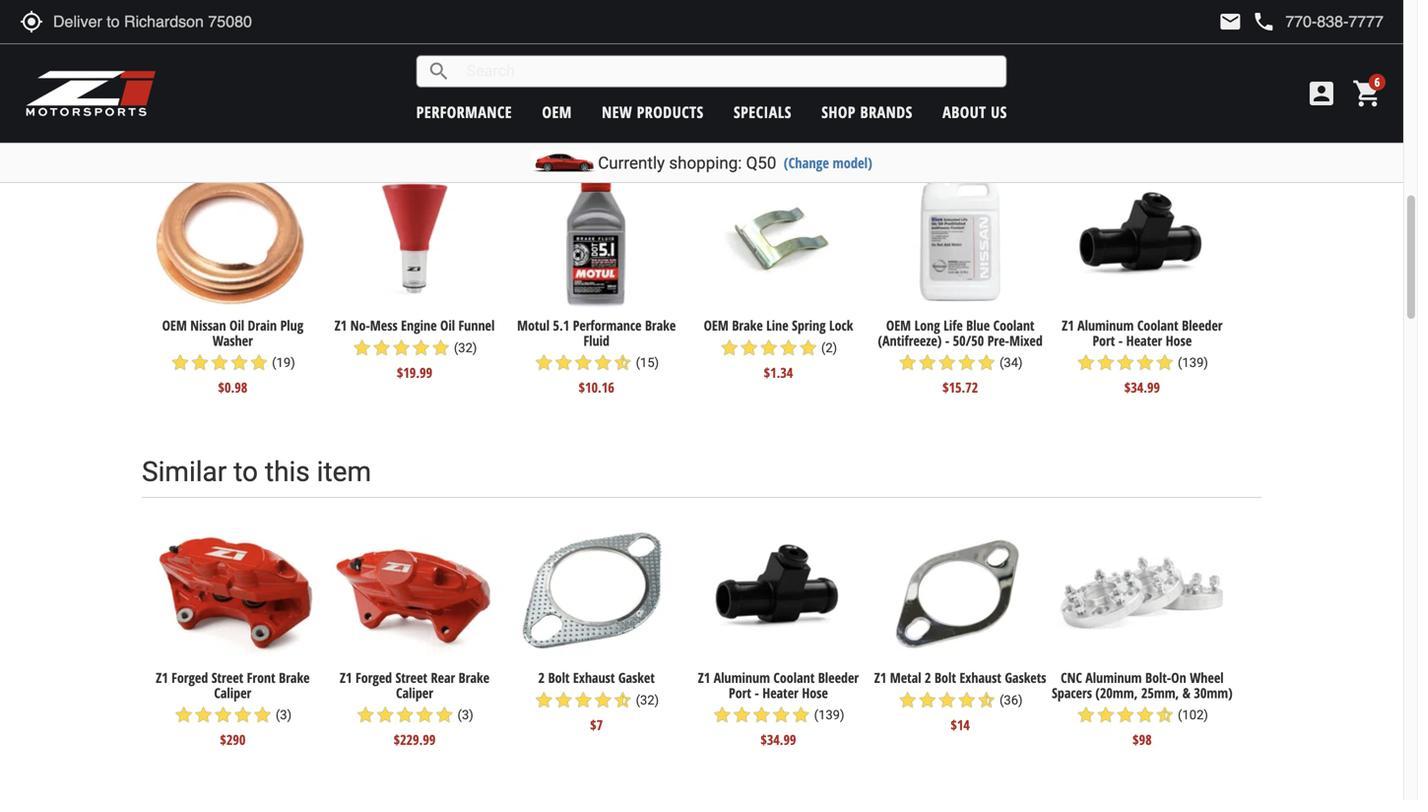 Task type: vqa. For each thing, say whether or not it's contained in the screenshot.
No vehicle selected! Select your vehicle
no



Task type: describe. For each thing, give the bounding box(es) containing it.
0 vertical spatial heater
[[1127, 331, 1163, 350]]

z1 inside z1 no-mess engine oil funnel star star star star star (32) $19.99
[[335, 316, 347, 335]]

motul
[[517, 316, 550, 335]]

z1 motorsports logo image
[[25, 69, 157, 118]]

gaskets
[[1005, 669, 1047, 688]]

(change model) link
[[784, 153, 873, 172]]

new products
[[602, 101, 704, 123]]

z1 no-mess engine oil funnel star star star star star (32) $19.99
[[335, 316, 495, 382]]

to
[[234, 456, 258, 488]]

0 vertical spatial bleeder
[[1182, 316, 1223, 335]]

oem long life blue coolant (antifreeze) - 50/50 pre-mixed star star star star star (34) $15.72
[[878, 316, 1043, 397]]

customers
[[142, 103, 276, 136]]

currently
[[598, 153, 665, 173]]

(2)
[[821, 341, 838, 355]]

$15.72
[[943, 378, 978, 397]]

(102)
[[1178, 708, 1209, 723]]

street for z1 forged street rear brake caliper star star star star star (3) $229.99
[[396, 669, 428, 688]]

shop brands
[[822, 101, 913, 123]]

purchased
[[606, 103, 735, 136]]

mail
[[1219, 10, 1243, 33]]

street for z1 forged street front brake caliper star star star star star (3) $290
[[212, 669, 244, 688]]

oem link
[[542, 101, 572, 123]]

z1 metal 2 bolt exhaust gaskets star star star star star_half (36) $14
[[875, 669, 1047, 735]]

spacers
[[1052, 684, 1092, 703]]

drain
[[248, 316, 277, 335]]

washer
[[213, 331, 253, 350]]

lock
[[829, 316, 853, 335]]

bolt-
[[1146, 669, 1172, 688]]

no-
[[350, 316, 370, 335]]

phone
[[1252, 10, 1276, 33]]

similar to this item
[[142, 456, 371, 488]]

(36)
[[1000, 693, 1023, 708]]

bolt inside z1 metal 2 bolt exhaust gaskets star star star star star_half (36) $14
[[935, 669, 956, 688]]

oem for oem
[[542, 101, 572, 123]]

shop
[[822, 101, 856, 123]]

50/50
[[953, 331, 984, 350]]

q50
[[746, 153, 777, 173]]

about
[[943, 101, 987, 123]]

$1.34
[[764, 363, 793, 382]]

long
[[915, 316, 940, 335]]

(32) inside z1 no-mess engine oil funnel star star star star star (32) $19.99
[[454, 341, 477, 355]]

account_box link
[[1301, 78, 1343, 109]]

0 vertical spatial item
[[486, 103, 541, 136]]

$98
[[1133, 731, 1152, 750]]

on
[[1172, 669, 1187, 688]]

mail link
[[1219, 10, 1243, 33]]

pre-
[[988, 331, 1010, 350]]

oem nissan oil drain plug washer star star star star star (19) $0.98
[[162, 316, 304, 397]]

1 vertical spatial port
[[729, 684, 752, 703]]

1 vertical spatial heater
[[763, 684, 799, 703]]

specials link
[[734, 101, 792, 123]]

$58.99
[[614, 28, 650, 46]]

nissan
[[190, 316, 226, 335]]

0 horizontal spatial bleeder
[[818, 669, 859, 688]]

fluid
[[584, 331, 610, 350]]

0 horizontal spatial -
[[755, 684, 759, 703]]

Search search field
[[451, 56, 1007, 87]]

search
[[427, 60, 451, 83]]

shop brands link
[[822, 101, 913, 123]]

$48.99
[[421, 28, 456, 46]]

(3) for z1 forged street front brake caliper star star star star star (3) $290
[[276, 708, 292, 723]]

shopping_cart
[[1353, 78, 1384, 109]]

brake inside the z1 forged street rear brake caliper star star star star star (3) $229.99
[[459, 669, 490, 688]]

30mm)
[[1194, 684, 1233, 703]]

cnc
[[1061, 669, 1082, 688]]

- inside oem long life blue coolant (antifreeze) - 50/50 pre-mixed star star star star star (34) $15.72
[[945, 331, 950, 350]]

$229.99
[[394, 731, 436, 750]]

1 horizontal spatial $34.99
[[1125, 378, 1160, 397]]

&
[[1183, 684, 1191, 703]]

who
[[283, 103, 335, 136]]

2 horizontal spatial -
[[1119, 331, 1123, 350]]

new
[[602, 101, 633, 123]]

similar
[[142, 456, 227, 488]]

(antifreeze)
[[878, 331, 942, 350]]

forged for z1 forged street front brake caliper star star star star star (3) $290
[[172, 669, 208, 688]]

coolant inside oem long life blue coolant (antifreeze) - 50/50 pre-mixed star star star star star (34) $15.72
[[994, 316, 1035, 335]]

2 bolt  exhaust gasket star star star star star_half (32) $7
[[534, 669, 659, 735]]

(20mm,
[[1096, 684, 1138, 703]]

performance
[[416, 101, 512, 123]]

$14
[[951, 716, 970, 735]]

gasket
[[619, 669, 655, 688]]

phone link
[[1252, 10, 1384, 33]]

customers who bought this item also purchased ...
[[142, 103, 763, 136]]

(32) inside 2 bolt  exhaust gasket star star star star star_half (32) $7
[[636, 693, 659, 708]]

$2.48
[[230, 28, 259, 46]]

star_half inside z1 metal 2 bolt exhaust gaskets star star star star star_half (36) $14
[[977, 691, 997, 711]]

us
[[991, 101, 1007, 123]]

0 horizontal spatial item
[[317, 456, 371, 488]]

$19.99
[[397, 363, 433, 382]]

new products link
[[602, 101, 704, 123]]

z1 inside z1 metal 2 bolt exhaust gaskets star star star star star_half (36) $14
[[875, 669, 887, 688]]

0 horizontal spatial hose
[[802, 684, 828, 703]]

exhaust inside z1 metal 2 bolt exhaust gaskets star star star star star_half (36) $14
[[960, 669, 1002, 688]]

brake inside the motul 5.1 performance brake fluid star star star star star_half (15) $10.16
[[645, 316, 676, 335]]



Task type: locate. For each thing, give the bounding box(es) containing it.
0 horizontal spatial heater
[[763, 684, 799, 703]]

metal
[[890, 669, 922, 688]]

1 horizontal spatial forged
[[356, 669, 392, 688]]

0 horizontal spatial 2
[[538, 669, 545, 688]]

0 horizontal spatial forged
[[172, 669, 208, 688]]

1 caliper from the left
[[214, 684, 251, 703]]

bolt left gasket
[[548, 669, 570, 688]]

star_half left the (15)
[[613, 353, 633, 373]]

(32) down gasket
[[636, 693, 659, 708]]

brake up the (15)
[[645, 316, 676, 335]]

oil inside z1 no-mess engine oil funnel star star star star star (32) $19.99
[[440, 316, 455, 335]]

$0.98
[[218, 378, 247, 397]]

1 horizontal spatial 2
[[925, 669, 931, 688]]

(34)
[[1000, 356, 1023, 371]]

0 horizontal spatial port
[[729, 684, 752, 703]]

forged inside the z1 forged street rear brake caliper star star star star star (3) $229.99
[[356, 669, 392, 688]]

street left rear
[[396, 669, 428, 688]]

2
[[538, 669, 545, 688], [925, 669, 931, 688]]

aluminum for star
[[1086, 669, 1142, 688]]

wheel
[[1190, 669, 1224, 688]]

5.1
[[553, 316, 570, 335]]

$7
[[590, 716, 603, 735]]

1 horizontal spatial -
[[945, 331, 950, 350]]

(3) for z1 forged street rear brake caliper star star star star star (3) $229.99
[[458, 708, 474, 723]]

(32)
[[454, 341, 477, 355], [636, 693, 659, 708]]

star_half inside the motul 5.1 performance brake fluid star star star star star_half (15) $10.16
[[613, 353, 633, 373]]

oem for oem brake line spring lock star star star star star (2) $1.34
[[704, 316, 729, 335]]

this right 'to'
[[265, 456, 310, 488]]

motul 5.1 performance brake fluid star star star star star_half (15) $10.16
[[517, 316, 676, 397]]

oem left line
[[704, 316, 729, 335]]

street inside the z1 forged street rear brake caliper star star star star star (3) $229.99
[[396, 669, 428, 688]]

z1
[[335, 316, 347, 335], [1062, 316, 1074, 335], [156, 669, 168, 688], [340, 669, 352, 688], [698, 669, 711, 688], [875, 669, 887, 688]]

(3)
[[276, 708, 292, 723], [458, 708, 474, 723]]

caliper up $290
[[214, 684, 251, 703]]

street inside z1 forged street front brake caliper star star star star star (3) $290
[[212, 669, 244, 688]]

caliper
[[214, 684, 251, 703], [396, 684, 433, 703]]

1 2 from the left
[[538, 669, 545, 688]]

2 (3) from the left
[[458, 708, 474, 723]]

0 vertical spatial (139)
[[1178, 356, 1209, 371]]

2 horizontal spatial coolant
[[1138, 316, 1179, 335]]

oem
[[542, 101, 572, 123], [162, 316, 187, 335], [704, 316, 729, 335], [886, 316, 911, 335]]

1 horizontal spatial bolt
[[935, 669, 956, 688]]

1 vertical spatial this
[[265, 456, 310, 488]]

1 horizontal spatial coolant
[[994, 316, 1035, 335]]

specials
[[734, 101, 792, 123]]

about us link
[[943, 101, 1007, 123]]

forged
[[172, 669, 208, 688], [356, 669, 392, 688]]

item
[[486, 103, 541, 136], [317, 456, 371, 488]]

oem for oem nissan oil drain plug washer star star star star star (19) $0.98
[[162, 316, 187, 335]]

1 horizontal spatial exhaust
[[960, 669, 1002, 688]]

2 inside z1 metal 2 bolt exhaust gaskets star star star star star_half (36) $14
[[925, 669, 931, 688]]

1 horizontal spatial (3)
[[458, 708, 474, 723]]

0 vertical spatial $34.99
[[1125, 378, 1160, 397]]

line
[[767, 316, 789, 335]]

2 right metal on the bottom right of page
[[925, 669, 931, 688]]

1 horizontal spatial (32)
[[636, 693, 659, 708]]

star_half down 25mm,
[[1155, 706, 1175, 726]]

0 horizontal spatial oil
[[230, 316, 244, 335]]

0 vertical spatial z1 aluminum coolant bleeder port - heater hose star star star star star (139) $34.99
[[1062, 316, 1223, 397]]

1 forged from the left
[[172, 669, 208, 688]]

bleeder
[[1182, 316, 1223, 335], [818, 669, 859, 688]]

aluminum
[[1078, 316, 1134, 335], [714, 669, 770, 688], [1086, 669, 1142, 688]]

brake inside "oem brake line spring lock star star star star star (2) $1.34"
[[732, 316, 763, 335]]

port
[[1093, 331, 1115, 350], [729, 684, 752, 703]]

performance
[[573, 316, 642, 335]]

shopping:
[[669, 153, 742, 173]]

0 vertical spatial (32)
[[454, 341, 477, 355]]

forged inside z1 forged street front brake caliper star star star star star (3) $290
[[172, 669, 208, 688]]

0 horizontal spatial caliper
[[214, 684, 251, 703]]

0 vertical spatial port
[[1093, 331, 1115, 350]]

1 vertical spatial z1 aluminum coolant bleeder port - heater hose star star star star star (139) $34.99
[[698, 669, 859, 750]]

1 exhaust from the left
[[573, 669, 615, 688]]

caliper up $229.99
[[396, 684, 433, 703]]

front
[[247, 669, 275, 688]]

2 bolt from the left
[[935, 669, 956, 688]]

z1 inside the z1 forged street rear brake caliper star star star star star (3) $229.99
[[340, 669, 352, 688]]

oem brake line spring lock star star star star star (2) $1.34
[[704, 316, 853, 382]]

brake
[[645, 316, 676, 335], [732, 316, 763, 335], [279, 669, 310, 688], [459, 669, 490, 688]]

1 horizontal spatial caliper
[[396, 684, 433, 703]]

oem inside "oem brake line spring lock star star star star star (2) $1.34"
[[704, 316, 729, 335]]

star_half left (36) on the right bottom
[[977, 691, 997, 711]]

(change
[[784, 153, 829, 172]]

exhaust
[[573, 669, 615, 688], [960, 669, 1002, 688]]

brake right rear
[[459, 669, 490, 688]]

exhaust inside 2 bolt  exhaust gasket star star star star star_half (32) $7
[[573, 669, 615, 688]]

star_half inside 2 bolt  exhaust gasket star star star star star_half (32) $7
[[613, 691, 633, 711]]

oem left nissan
[[162, 316, 187, 335]]

1 horizontal spatial street
[[396, 669, 428, 688]]

oem for oem long life blue coolant (antifreeze) - 50/50 pre-mixed star star star star star (34) $15.72
[[886, 316, 911, 335]]

funnel
[[459, 316, 495, 335]]

caliper for z1 forged street rear brake caliper star star star star star (3) $229.99
[[396, 684, 433, 703]]

0 vertical spatial hose
[[1166, 331, 1192, 350]]

bolt right metal on the bottom right of page
[[935, 669, 956, 688]]

2 caliper from the left
[[396, 684, 433, 703]]

blue
[[967, 316, 990, 335]]

2 left gasket
[[538, 669, 545, 688]]

caliper inside z1 forged street front brake caliper star star star star star (3) $290
[[214, 684, 251, 703]]

0 horizontal spatial (32)
[[454, 341, 477, 355]]

oil inside oem nissan oil drain plug washer star star star star star (19) $0.98
[[230, 316, 244, 335]]

$290
[[220, 731, 246, 750]]

$34.99
[[1125, 378, 1160, 397], [761, 731, 797, 750]]

0 vertical spatial this
[[434, 103, 479, 136]]

1 horizontal spatial hose
[[1166, 331, 1192, 350]]

brake left line
[[732, 316, 763, 335]]

star_half down gasket
[[613, 691, 633, 711]]

1 horizontal spatial (139)
[[1178, 356, 1209, 371]]

(3) inside z1 forged street front brake caliper star star star star star (3) $290
[[276, 708, 292, 723]]

1 horizontal spatial heater
[[1127, 331, 1163, 350]]

caliper inside the z1 forged street rear brake caliper star star star star star (3) $229.99
[[396, 684, 433, 703]]

0 horizontal spatial (139)
[[814, 708, 845, 723]]

forged for z1 forged street rear brake caliper star star star star star (3) $229.99
[[356, 669, 392, 688]]

spring
[[792, 316, 826, 335]]

0 horizontal spatial exhaust
[[573, 669, 615, 688]]

0 horizontal spatial bolt
[[548, 669, 570, 688]]

0 horizontal spatial $34.99
[[761, 731, 797, 750]]

(32) down funnel
[[454, 341, 477, 355]]

(19)
[[272, 356, 295, 371]]

2 forged from the left
[[356, 669, 392, 688]]

mail phone
[[1219, 10, 1276, 33]]

1 (3) from the left
[[276, 708, 292, 723]]

1 vertical spatial (139)
[[814, 708, 845, 723]]

$10.16
[[579, 378, 615, 397]]

item left oem link at the left top
[[486, 103, 541, 136]]

cnc aluminum bolt-on wheel spacers (20mm, 25mm, & 30mm) star star star star star_half (102) $98
[[1052, 669, 1233, 750]]

1 horizontal spatial bleeder
[[1182, 316, 1223, 335]]

this down search
[[434, 103, 479, 136]]

caliper for z1 forged street front brake caliper star star star star star (3) $290
[[214, 684, 251, 703]]

1 street from the left
[[212, 669, 244, 688]]

brake inside z1 forged street front brake caliper star star star star star (3) $290
[[279, 669, 310, 688]]

-
[[945, 331, 950, 350], [1119, 331, 1123, 350], [755, 684, 759, 703]]

coolant
[[994, 316, 1035, 335], [1138, 316, 1179, 335], [774, 669, 815, 688]]

oil right engine
[[440, 316, 455, 335]]

0 horizontal spatial street
[[212, 669, 244, 688]]

1 oil from the left
[[230, 316, 244, 335]]

2 inside 2 bolt  exhaust gasket star star star star star_half (32) $7
[[538, 669, 545, 688]]

bought
[[341, 103, 427, 136]]

exhaust left gasket
[[573, 669, 615, 688]]

my_location
[[20, 10, 43, 33]]

z1 forged street rear brake caliper star star star star star (3) $229.99
[[340, 669, 490, 750]]

engine
[[401, 316, 437, 335]]

mess
[[370, 316, 398, 335]]

oem inside oem long life blue coolant (antifreeze) - 50/50 pre-mixed star star star star star (34) $15.72
[[886, 316, 911, 335]]

0 horizontal spatial z1 aluminum coolant bleeder port - heater hose star star star star star (139) $34.99
[[698, 669, 859, 750]]

1 horizontal spatial this
[[434, 103, 479, 136]]

0 horizontal spatial coolant
[[774, 669, 815, 688]]

z1 inside z1 forged street front brake caliper star star star star star (3) $290
[[156, 669, 168, 688]]

oem left long
[[886, 316, 911, 335]]

0 horizontal spatial (3)
[[276, 708, 292, 723]]

1 vertical spatial item
[[317, 456, 371, 488]]

2 2 from the left
[[925, 669, 931, 688]]

bolt inside 2 bolt  exhaust gasket star star star star star_half (32) $7
[[548, 669, 570, 688]]

mixed
[[1010, 331, 1043, 350]]

about us
[[943, 101, 1007, 123]]

brake right front
[[279, 669, 310, 688]]

aluminum inside cnc aluminum bolt-on wheel spacers (20mm, 25mm, & 30mm) star star star star star_half (102) $98
[[1086, 669, 1142, 688]]

2 oil from the left
[[440, 316, 455, 335]]

2 street from the left
[[396, 669, 428, 688]]

currently shopping: q50 (change model)
[[598, 153, 873, 173]]

also
[[548, 103, 599, 136]]

oil
[[230, 316, 244, 335], [440, 316, 455, 335]]

2 exhaust from the left
[[960, 669, 1002, 688]]

(15)
[[636, 356, 659, 371]]

products
[[637, 101, 704, 123]]

...
[[742, 103, 763, 136]]

oem inside oem nissan oil drain plug washer star star star star star (19) $0.98
[[162, 316, 187, 335]]

1 bolt from the left
[[548, 669, 570, 688]]

forged left rear
[[356, 669, 392, 688]]

z1 aluminum coolant bleeder port - heater hose star star star star star (139) $34.99
[[1062, 316, 1223, 397], [698, 669, 859, 750]]

aluminum for 50/50
[[1078, 316, 1134, 335]]

item right 'to'
[[317, 456, 371, 488]]

1 horizontal spatial port
[[1093, 331, 1115, 350]]

brands
[[861, 101, 913, 123]]

plug
[[280, 316, 304, 335]]

star_half inside cnc aluminum bolt-on wheel spacers (20mm, 25mm, & 30mm) star star star star star_half (102) $98
[[1155, 706, 1175, 726]]

street left front
[[212, 669, 244, 688]]

exhaust up (36) on the right bottom
[[960, 669, 1002, 688]]

oem left new
[[542, 101, 572, 123]]

forged left front
[[172, 669, 208, 688]]

rear
[[431, 669, 455, 688]]

performance link
[[416, 101, 512, 123]]

(3) inside the z1 forged street rear brake caliper star star star star star (3) $229.99
[[458, 708, 474, 723]]

1 horizontal spatial z1 aluminum coolant bleeder port - heater hose star star star star star (139) $34.99
[[1062, 316, 1223, 397]]

1 vertical spatial bleeder
[[818, 669, 859, 688]]

1 vertical spatial hose
[[802, 684, 828, 703]]

1 horizontal spatial item
[[486, 103, 541, 136]]

account_box
[[1306, 78, 1338, 109]]

1 vertical spatial $34.99
[[761, 731, 797, 750]]

1 horizontal spatial oil
[[440, 316, 455, 335]]

1 vertical spatial (32)
[[636, 693, 659, 708]]

0 horizontal spatial this
[[265, 456, 310, 488]]

model)
[[833, 153, 873, 172]]

oil left the drain
[[230, 316, 244, 335]]



